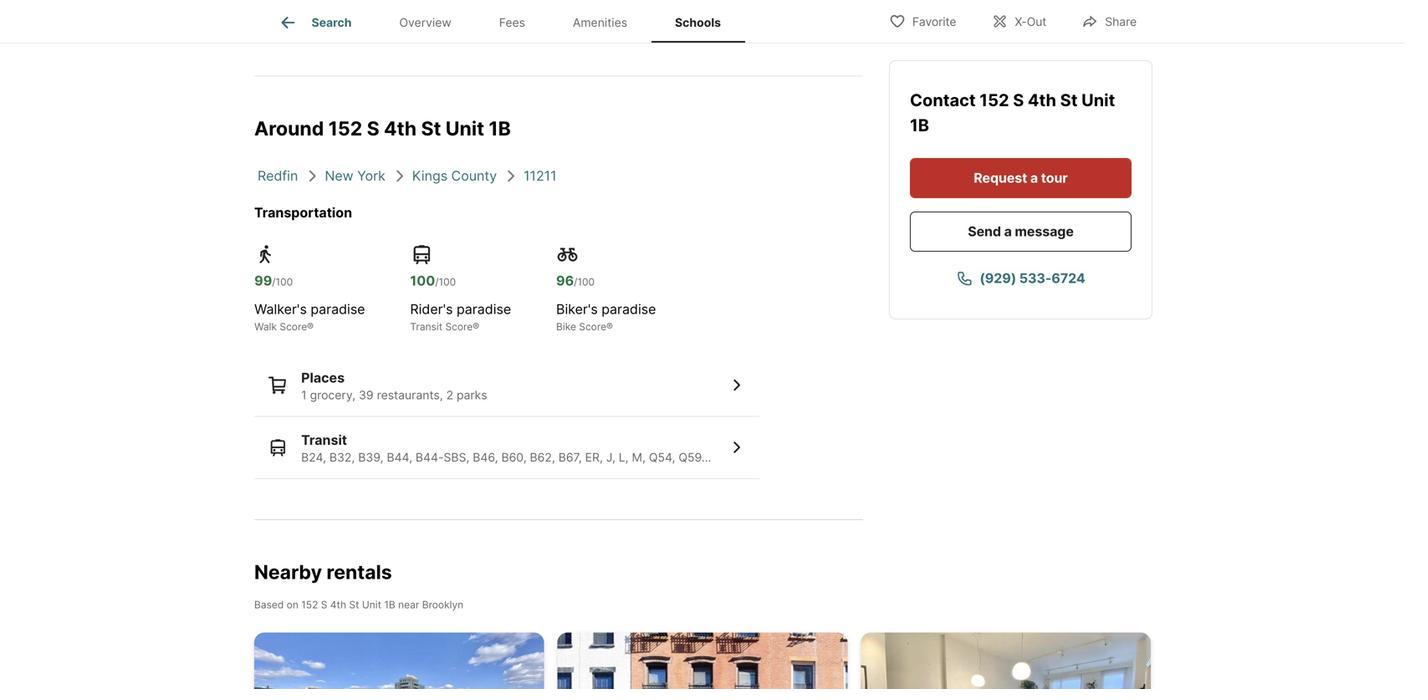 Task type: vqa. For each thing, say whether or not it's contained in the screenshot.
® inside Biker's paradise Bike Score ®
yes



Task type: locate. For each thing, give the bounding box(es) containing it.
3 paradise from the left
[[602, 301, 656, 317]]

152 inside 152 s 4th st unit 1b
[[980, 90, 1009, 110]]

2 paradise from the left
[[457, 301, 511, 317]]

11211
[[524, 167, 557, 184]]

send a message
[[968, 223, 1074, 240]]

b24,
[[301, 450, 326, 464]]

biker's
[[556, 301, 598, 317]]

a
[[1030, 170, 1038, 186], [1004, 223, 1012, 240]]

request a tour
[[974, 170, 1068, 186]]

score down rider's
[[445, 321, 473, 333]]

2 horizontal spatial paradise
[[602, 301, 656, 317]]

paradise for biker's paradise
[[602, 301, 656, 317]]

b44,
[[387, 450, 412, 464]]

3 ® from the left
[[606, 321, 613, 333]]

favorite
[[912, 15, 956, 29]]

4th
[[1028, 90, 1056, 110], [384, 117, 417, 140], [330, 599, 346, 611]]

paradise inside rider's paradise transit score ®
[[457, 301, 511, 317]]

2 score from the left
[[445, 321, 473, 333]]

0 horizontal spatial 152
[[301, 599, 318, 611]]

score inside walker's paradise walk score ®
[[280, 321, 307, 333]]

152
[[980, 90, 1009, 110], [328, 117, 362, 140], [301, 599, 318, 611]]

0 vertical spatial st
[[1060, 90, 1078, 110]]

1 ® from the left
[[307, 321, 314, 333]]

0 horizontal spatial 4th
[[330, 599, 346, 611]]

s right "contact"
[[1013, 90, 1024, 110]]

1 horizontal spatial /100
[[435, 276, 456, 288]]

4th down the out
[[1028, 90, 1056, 110]]

1 paradise from the left
[[311, 301, 365, 317]]

transit
[[410, 321, 443, 333], [301, 432, 347, 448]]

96
[[556, 272, 574, 289]]

0 vertical spatial unit
[[1082, 90, 1115, 110]]

®
[[307, 321, 314, 333], [473, 321, 479, 333], [606, 321, 613, 333]]

2 horizontal spatial unit
[[1082, 90, 1115, 110]]

0 horizontal spatial /100
[[272, 276, 293, 288]]

2
[[446, 388, 453, 402]]

a left the tour
[[1030, 170, 1038, 186]]

® right bike
[[606, 321, 613, 333]]

® inside walker's paradise walk score ®
[[307, 321, 314, 333]]

2 ® from the left
[[473, 321, 479, 333]]

z
[[708, 450, 716, 464]]

s up york
[[367, 117, 379, 140]]

1 horizontal spatial unit
[[446, 117, 484, 140]]

score inside biker's paradise bike score ®
[[579, 321, 606, 333]]

2 horizontal spatial 4th
[[1028, 90, 1056, 110]]

unit up county
[[446, 117, 484, 140]]

st
[[1060, 90, 1078, 110], [421, 117, 441, 140], [349, 599, 359, 611]]

score down biker's
[[579, 321, 606, 333]]

2 horizontal spatial st
[[1060, 90, 1078, 110]]

schools tab
[[651, 3, 745, 43]]

0 horizontal spatial a
[[1004, 223, 1012, 240]]

score for rider's
[[445, 321, 473, 333]]

® right walk
[[307, 321, 314, 333]]

(929) 533-6724
[[980, 270, 1085, 286]]

bike
[[556, 321, 576, 333]]

st down rentals
[[349, 599, 359, 611]]

unit down share button
[[1082, 90, 1115, 110]]

/100 up rider's
[[435, 276, 456, 288]]

redfin link
[[258, 167, 298, 184]]

® for biker's
[[606, 321, 613, 333]]

favorite button
[[875, 4, 971, 38]]

new york link
[[325, 167, 385, 184]]

redfin
[[258, 167, 298, 184]]

2 horizontal spatial score
[[579, 321, 606, 333]]

1 horizontal spatial 152
[[328, 117, 362, 140]]

152 up new
[[328, 117, 362, 140]]

tour
[[1041, 170, 1068, 186]]

schools
[[675, 15, 721, 29]]

2 vertical spatial s
[[321, 599, 327, 611]]

around
[[254, 117, 324, 140]]

1 vertical spatial 4th
[[384, 117, 417, 140]]

/100 inside 99 /100
[[272, 276, 293, 288]]

1b left the near
[[384, 599, 395, 611]]

2 horizontal spatial s
[[1013, 90, 1024, 110]]

152 right the on
[[301, 599, 318, 611]]

st inside 152 s 4th st unit 1b
[[1060, 90, 1078, 110]]

® for rider's
[[473, 321, 479, 333]]

a for send
[[1004, 223, 1012, 240]]

walker's
[[254, 301, 307, 317]]

2 horizontal spatial 152
[[980, 90, 1009, 110]]

2 vertical spatial unit
[[362, 599, 381, 611]]

/100 for 96
[[574, 276, 595, 288]]

1 /100 from the left
[[272, 276, 293, 288]]

152 up 'request'
[[980, 90, 1009, 110]]

533-
[[1019, 270, 1052, 286]]

4th down nearby rentals
[[330, 599, 346, 611]]

send
[[968, 223, 1001, 240]]

kings county link
[[412, 167, 497, 184]]

0 horizontal spatial score
[[280, 321, 307, 333]]

tab list containing search
[[254, 0, 758, 43]]

places
[[301, 369, 345, 386]]

1 horizontal spatial ®
[[473, 321, 479, 333]]

a for request
[[1030, 170, 1038, 186]]

score for walker's
[[280, 321, 307, 333]]

st up kings
[[421, 117, 441, 140]]

0 horizontal spatial st
[[349, 599, 359, 611]]

paradise
[[311, 301, 365, 317], [457, 301, 511, 317], [602, 301, 656, 317]]

/100
[[272, 276, 293, 288], [435, 276, 456, 288], [574, 276, 595, 288]]

4th inside 152 s 4th st unit 1b
[[1028, 90, 1056, 110]]

based
[[254, 599, 284, 611]]

0 horizontal spatial ®
[[307, 321, 314, 333]]

2 vertical spatial 4th
[[330, 599, 346, 611]]

0 vertical spatial 152
[[980, 90, 1009, 110]]

/100 up biker's
[[574, 276, 595, 288]]

parks
[[457, 388, 487, 402]]

99
[[254, 272, 272, 289]]

photo of 55 s 5th st #2, brooklyn, ny 11249 image
[[558, 633, 848, 689]]

2 /100 from the left
[[435, 276, 456, 288]]

/100 inside 96 /100
[[574, 276, 595, 288]]

paradise right biker's
[[602, 301, 656, 317]]

nearby rentals
[[254, 560, 392, 584]]

0 horizontal spatial unit
[[362, 599, 381, 611]]

0 horizontal spatial transit
[[301, 432, 347, 448]]

1 horizontal spatial score
[[445, 321, 473, 333]]

1 vertical spatial transit
[[301, 432, 347, 448]]

/100 inside "100 /100"
[[435, 276, 456, 288]]

st up the tour
[[1060, 90, 1078, 110]]

1b down "contact"
[[910, 115, 929, 136]]

96 /100
[[556, 272, 595, 289]]

® inside biker's paradise bike score ®
[[606, 321, 613, 333]]

0 horizontal spatial 1b
[[384, 599, 395, 611]]

out
[[1027, 15, 1047, 29]]

paradise right rider's
[[457, 301, 511, 317]]

unit
[[1082, 90, 1115, 110], [446, 117, 484, 140], [362, 599, 381, 611]]

q54,
[[649, 450, 675, 464]]

1b up county
[[489, 117, 511, 140]]

2 horizontal spatial /100
[[574, 276, 595, 288]]

score inside rider's paradise transit score ®
[[445, 321, 473, 333]]

1 horizontal spatial paradise
[[457, 301, 511, 317]]

0 vertical spatial s
[[1013, 90, 1024, 110]]

1 horizontal spatial 4th
[[384, 117, 417, 140]]

® up parks on the left bottom
[[473, 321, 479, 333]]

rider's paradise transit score ®
[[410, 301, 511, 333]]

1 horizontal spatial transit
[[410, 321, 443, 333]]

b44-
[[416, 450, 444, 464]]

score down walker's
[[280, 321, 307, 333]]

1 vertical spatial a
[[1004, 223, 1012, 240]]

score
[[280, 321, 307, 333], [445, 321, 473, 333], [579, 321, 606, 333]]

j,
[[606, 450, 616, 464]]

2 vertical spatial 152
[[301, 599, 318, 611]]

paradise inside walker's paradise walk score ®
[[311, 301, 365, 317]]

unit down rentals
[[362, 599, 381, 611]]

er,
[[585, 450, 603, 464]]

a right 'send'
[[1004, 223, 1012, 240]]

/100 up walker's
[[272, 276, 293, 288]]

tab list
[[254, 0, 758, 43]]

152 s 4th st unit 1b
[[910, 90, 1115, 136]]

1 horizontal spatial a
[[1030, 170, 1038, 186]]

® inside rider's paradise transit score ®
[[473, 321, 479, 333]]

2 horizontal spatial ®
[[606, 321, 613, 333]]

search
[[312, 15, 352, 29]]

contact
[[910, 90, 980, 110]]

0 vertical spatial transit
[[410, 321, 443, 333]]

amenities tab
[[549, 3, 651, 43]]

s
[[1013, 90, 1024, 110], [367, 117, 379, 140], [321, 599, 327, 611]]

1 score from the left
[[280, 321, 307, 333]]

3 /100 from the left
[[574, 276, 595, 288]]

2 horizontal spatial 1b
[[910, 115, 929, 136]]

4th up york
[[384, 117, 417, 140]]

s right the on
[[321, 599, 327, 611]]

paradise inside biker's paradise bike score ®
[[602, 301, 656, 317]]

3 score from the left
[[579, 321, 606, 333]]

county
[[451, 167, 497, 184]]

0 vertical spatial a
[[1030, 170, 1038, 186]]

paradise right walker's
[[311, 301, 365, 317]]

0 horizontal spatial paradise
[[311, 301, 365, 317]]

1b
[[910, 115, 929, 136], [489, 117, 511, 140], [384, 599, 395, 611]]

transit up b24, on the bottom
[[301, 432, 347, 448]]

b46,
[[473, 450, 498, 464]]

b67,
[[559, 450, 582, 464]]

1 horizontal spatial st
[[421, 117, 441, 140]]

transit down rider's
[[410, 321, 443, 333]]

fees tab
[[475, 3, 549, 43]]

0 vertical spatial 4th
[[1028, 90, 1056, 110]]

1 vertical spatial s
[[367, 117, 379, 140]]

york
[[357, 167, 385, 184]]



Task type: describe. For each thing, give the bounding box(es) containing it.
b39,
[[358, 450, 384, 464]]

near
[[398, 599, 419, 611]]

b32,
[[329, 450, 355, 464]]

share
[[1105, 15, 1137, 29]]

request
[[974, 170, 1027, 186]]

rentals
[[327, 560, 392, 584]]

transit b24, b32, b39, b44, b44-sbs, b46, b60, b62, b67, er, j, l, m, q54, q59, z
[[301, 432, 716, 464]]

photo of 325 kent ave unit 1013, brooklyn, ny 11249 image
[[861, 633, 1151, 689]]

sbs,
[[444, 450, 470, 464]]

overview tab
[[375, 3, 475, 43]]

biker's paradise bike score ®
[[556, 301, 656, 333]]

1 horizontal spatial s
[[367, 117, 379, 140]]

100 /100
[[410, 272, 456, 289]]

photo of 325 kent ave unit 1560, brooklyn, ny 11249 image
[[254, 633, 544, 689]]

grocery,
[[310, 388, 356, 402]]

paradise for walker's paradise
[[311, 301, 365, 317]]

39
[[359, 388, 374, 402]]

6724
[[1052, 270, 1085, 286]]

transit inside 'transit b24, b32, b39, b44, b44-sbs, b46, b60, b62, b67, er, j, l, m, q54, q59, z'
[[301, 432, 347, 448]]

request a tour button
[[910, 158, 1132, 198]]

b62,
[[530, 450, 555, 464]]

restaurants,
[[377, 388, 443, 402]]

share button
[[1068, 4, 1151, 38]]

99 /100
[[254, 272, 293, 289]]

1
[[301, 388, 307, 402]]

send a message button
[[910, 212, 1132, 252]]

® for walker's
[[307, 321, 314, 333]]

based on 152 s 4th st unit 1b near brooklyn
[[254, 599, 464, 611]]

b60,
[[501, 450, 527, 464]]

kings
[[412, 167, 448, 184]]

(929)
[[980, 270, 1016, 286]]

/100 for 99
[[272, 276, 293, 288]]

kings county
[[412, 167, 497, 184]]

nearby
[[254, 560, 322, 584]]

1b inside 152 s 4th st unit 1b
[[910, 115, 929, 136]]

new
[[325, 167, 354, 184]]

(929) 533-6724 link
[[910, 258, 1132, 299]]

unit inside 152 s 4th st unit 1b
[[1082, 90, 1115, 110]]

walker's paradise walk score ®
[[254, 301, 365, 333]]

q59,
[[679, 450, 705, 464]]

brooklyn
[[422, 599, 464, 611]]

places 1 grocery, 39 restaurants, 2 parks
[[301, 369, 487, 402]]

new york
[[325, 167, 385, 184]]

1 horizontal spatial 1b
[[489, 117, 511, 140]]

overview
[[399, 15, 452, 29]]

x-out button
[[977, 4, 1061, 38]]

on
[[287, 599, 298, 611]]

search link
[[278, 13, 352, 33]]

s inside 152 s 4th st unit 1b
[[1013, 90, 1024, 110]]

rider's
[[410, 301, 453, 317]]

1 vertical spatial st
[[421, 117, 441, 140]]

11211 link
[[524, 167, 557, 184]]

fees
[[499, 15, 525, 29]]

x-out
[[1015, 15, 1047, 29]]

transit inside rider's paradise transit score ®
[[410, 321, 443, 333]]

transportation
[[254, 204, 352, 221]]

around 152 s 4th st unit 1b
[[254, 117, 511, 140]]

l,
[[619, 450, 629, 464]]

/100 for 100
[[435, 276, 456, 288]]

walk
[[254, 321, 277, 333]]

x-
[[1015, 15, 1027, 29]]

1 vertical spatial 152
[[328, 117, 362, 140]]

message
[[1015, 223, 1074, 240]]

(929) 533-6724 button
[[910, 258, 1132, 299]]

2 vertical spatial st
[[349, 599, 359, 611]]

score for biker's
[[579, 321, 606, 333]]

1 vertical spatial unit
[[446, 117, 484, 140]]

0 horizontal spatial s
[[321, 599, 327, 611]]

amenities
[[573, 15, 627, 29]]

100
[[410, 272, 435, 289]]

paradise for rider's paradise
[[457, 301, 511, 317]]

m,
[[632, 450, 646, 464]]



